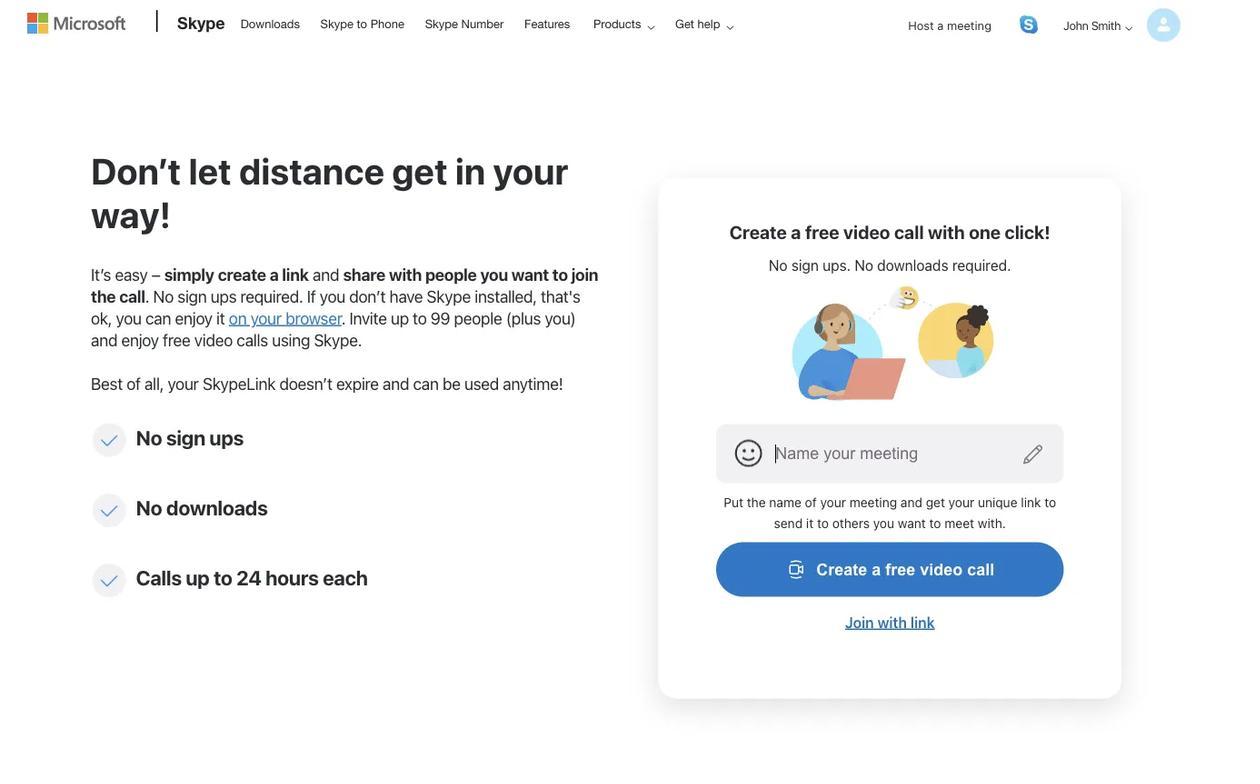 Task type: describe. For each thing, give the bounding box(es) containing it.
you)
[[545, 308, 576, 328]]

skype for skype to phone
[[320, 16, 354, 30]]

create for create a free video call with one click!
[[730, 221, 787, 243]]

1 vertical spatial downloads
[[166, 496, 268, 520]]

using
[[272, 330, 310, 350]]

arrow down image
[[1118, 17, 1140, 39]]

don't
[[91, 150, 181, 192]]

the inside put the name of your meeting and get your unique link to send it to others you want to meet with.
[[747, 495, 766, 510]]

name
[[769, 495, 802, 510]]

no downloads
[[136, 496, 268, 520]]

meet
[[945, 516, 975, 531]]

create for create a free video call
[[817, 560, 867, 579]]

to left others in the bottom right of the page
[[817, 516, 829, 531]]

video for create a free video call with one click!
[[844, 221, 890, 243]]

put the name of your meeting and get your unique link to send it to others you want to meet with.
[[724, 495, 1057, 531]]

sign for ups.
[[792, 257, 819, 274]]

link inside put the name of your meeting and get your unique link to send it to others you want to meet with.
[[1021, 495, 1041, 510]]

edit text image
[[1022, 444, 1044, 466]]

number
[[461, 16, 504, 30]]

unique
[[978, 495, 1018, 510]]

don't
[[349, 286, 386, 306]]

meeting inside navigation
[[947, 18, 992, 32]]

in
[[455, 150, 486, 192]]

john smith
[[1064, 18, 1121, 32]]

no sign ups. no downloads required.
[[769, 257, 1011, 274]]

skype number link
[[417, 1, 512, 45]]

skype to phone link
[[312, 1, 413, 45]]

john
[[1064, 18, 1089, 32]]

.
[[145, 286, 149, 306]]

create a free video call with one click!
[[730, 221, 1051, 243]]

on
[[229, 308, 247, 328]]

skype for skype
[[177, 13, 225, 32]]

used
[[464, 374, 499, 393]]

ups inside ". no sign ups required. if you don't have skype installed, that's ok, you can enjoy it"
[[211, 286, 237, 306]]

and for it's easy – simply create a link and
[[313, 265, 339, 284]]

want inside share with people you want to join the call
[[512, 265, 549, 284]]

call inside share with people you want to join the call
[[119, 286, 145, 306]]

video for create a free video call
[[920, 560, 963, 579]]

host a meeting
[[908, 18, 992, 32]]

get help
[[675, 16, 720, 30]]

get inside don't let distance get in your way!
[[392, 150, 448, 192]]

1 horizontal spatial can
[[413, 374, 439, 393]]

required. inside ". no sign ups required. if you don't have skype installed, that's ok, you can enjoy it"
[[241, 286, 303, 306]]

best
[[91, 374, 123, 393]]

calls
[[136, 566, 182, 590]]

. invite
[[342, 308, 387, 328]]

–
[[152, 265, 160, 284]]

no sign ups
[[136, 426, 244, 449]]

products
[[594, 16, 641, 30]]

phone
[[371, 16, 405, 30]]

with for share with people you want to join the call
[[389, 265, 422, 284]]

join
[[571, 265, 598, 284]]

can inside ". no sign ups required. if you don't have skype installed, that's ok, you can enjoy it"
[[145, 308, 171, 328]]

0 horizontal spatial of
[[126, 374, 141, 393]]

microsoft image
[[27, 13, 125, 34]]

free for create a free video call
[[886, 560, 916, 579]]

host
[[908, 18, 934, 32]]

people inside the . invite up to 99 people (plus you) and enjoy free video calls using skype.
[[454, 308, 502, 328]]

others
[[832, 516, 870, 531]]

it's
[[91, 265, 111, 284]]

doesn't
[[279, 374, 332, 393]]

simply
[[164, 265, 214, 284]]

one
[[969, 221, 1001, 243]]

you right ok,
[[116, 308, 142, 328]]

create a free video call button
[[717, 542, 1064, 597]]

people inside share with people you want to join the call
[[425, 265, 477, 284]]

you right if
[[320, 286, 345, 306]]

anytime!
[[503, 374, 563, 393]]

calls up to 24 hours each
[[136, 566, 368, 590]]

up for . invite
[[391, 308, 409, 328]]

skype link
[[168, 1, 231, 50]]

click!
[[1005, 221, 1051, 243]]

that's
[[541, 286, 581, 306]]

no for no sign ups. no downloads required.
[[769, 257, 788, 274]]

Open avatar picker button
[[731, 436, 767, 472]]

best of all, your skypelink doesn't expire and can be used anytime!
[[91, 374, 563, 393]]

your up others in the bottom right of the page
[[820, 495, 846, 510]]

your right all,
[[168, 374, 199, 393]]

skype to phone
[[320, 16, 405, 30]]

on your browser link
[[229, 308, 342, 328]]

easy
[[115, 265, 148, 284]]

john smith link
[[1049, 2, 1181, 49]]

your up meet
[[949, 495, 975, 510]]

24
[[236, 566, 261, 590]]

and for . invite up to 99 people (plus you) and enjoy free video calls using skype.
[[91, 330, 117, 350]]

no for no downloads
[[136, 496, 162, 520]]

skype number
[[425, 16, 504, 30]]

a for create a free video call
[[872, 560, 881, 579]]

installed,
[[475, 286, 537, 306]]

enjoy inside the . invite up to 99 people (plus you) and enjoy free video calls using skype.
[[121, 330, 159, 350]]

join with link
[[845, 614, 935, 631]]

with inside heading
[[928, 221, 965, 243]]

(plus
[[506, 308, 541, 328]]

join
[[845, 614, 874, 631]]

help
[[698, 16, 720, 30]]

downloads link
[[232, 1, 308, 45]]

hours
[[266, 566, 319, 590]]

skypelink
[[203, 374, 276, 393]]

create a free video call with one click! heading
[[730, 220, 1051, 244]]

join with link link
[[845, 614, 935, 631]]

expire
[[336, 374, 379, 393]]

share
[[343, 265, 386, 284]]

your inside don't let distance get in your way!
[[493, 150, 569, 192]]

free inside the . invite up to 99 people (plus you) and enjoy free video calls using skype.
[[163, 330, 190, 350]]

. no sign ups required. if you don't have skype installed, that's ok, you can enjoy it
[[91, 286, 581, 328]]



Task type: vqa. For each thing, say whether or not it's contained in the screenshot.
Open Avatar Picker button at the right of page
yes



Task type: locate. For each thing, give the bounding box(es) containing it.
downloads down create a free video call with one click! heading
[[877, 257, 949, 274]]

skype inside ". no sign ups required. if you don't have skype installed, that's ok, you can enjoy it"
[[427, 286, 471, 306]]

0 horizontal spatial free
[[163, 330, 190, 350]]

0 horizontal spatial it
[[216, 308, 225, 328]]

1 vertical spatial the
[[747, 495, 766, 510]]

menu bar
[[894, 2, 1181, 62]]

required. down one
[[953, 257, 1011, 274]]

99
[[431, 308, 450, 328]]

skype inside "skype" link
[[177, 13, 225, 32]]

0 horizontal spatial can
[[145, 308, 171, 328]]

0 vertical spatial it
[[216, 308, 225, 328]]

call down with.
[[968, 560, 995, 579]]

meet now image
[[786, 286, 995, 402]]

1 vertical spatial video
[[194, 330, 233, 350]]

0 horizontal spatial create
[[730, 221, 787, 243]]

get up meet
[[926, 495, 945, 510]]

1 vertical spatial it
[[806, 516, 814, 531]]

call for create a free video call with one click!
[[894, 221, 924, 243]]

and inside the . invite up to 99 people (plus you) and enjoy free video calls using skype.
[[91, 330, 117, 350]]

your
[[493, 150, 569, 192], [251, 308, 282, 328], [168, 374, 199, 393], [820, 495, 846, 510], [949, 495, 975, 510]]

2 vertical spatial free
[[886, 560, 916, 579]]

video inside heading
[[844, 221, 890, 243]]

2 vertical spatial sign
[[166, 426, 205, 449]]

to left phone
[[357, 16, 367, 30]]

create a free video call
[[817, 560, 995, 579]]

up down have
[[391, 308, 409, 328]]

smith
[[1092, 18, 1121, 32]]

0 horizontal spatial video
[[194, 330, 233, 350]]

navigation containing host a meeting
[[894, 2, 1181, 62]]

1 horizontal spatial call
[[894, 221, 924, 243]]

up
[[391, 308, 409, 328], [186, 566, 210, 590]]

2 vertical spatial link
[[911, 614, 935, 631]]

0 horizontal spatial link
[[282, 265, 309, 284]]

skype for skype number
[[425, 16, 458, 30]]

call
[[894, 221, 924, 243], [119, 286, 145, 306], [968, 560, 995, 579]]

0 horizontal spatial call
[[119, 286, 145, 306]]

ups down skypelink
[[209, 426, 244, 449]]

and right expire
[[383, 374, 409, 393]]

1 horizontal spatial enjoy
[[175, 308, 213, 328]]

link right unique
[[1021, 495, 1041, 510]]

1 vertical spatial want
[[898, 516, 926, 531]]

free up all,
[[163, 330, 190, 350]]

free up ups.
[[805, 221, 840, 243]]

people
[[425, 265, 477, 284], [454, 308, 502, 328]]

1 vertical spatial ups
[[209, 426, 244, 449]]

with inside share with people you want to join the call
[[389, 265, 422, 284]]

downloads
[[241, 16, 300, 30]]

meeting up others in the bottom right of the page
[[850, 495, 897, 510]]

get help button
[[664, 1, 749, 46]]

1 vertical spatial can
[[413, 374, 439, 393]]

call down easy
[[119, 286, 145, 306]]

downloads
[[877, 257, 949, 274], [166, 496, 268, 520]]

you inside put the name of your meeting and get your unique link to send it to others you want to meet with.
[[873, 516, 895, 531]]

2 horizontal spatial link
[[1021, 495, 1041, 510]]

ok,
[[91, 308, 112, 328]]

sign for ups
[[166, 426, 205, 449]]

skype left downloads link
[[177, 13, 225, 32]]

1 vertical spatial with
[[389, 265, 422, 284]]

1 horizontal spatial required.
[[953, 257, 1011, 274]]

1 horizontal spatial want
[[898, 516, 926, 531]]

enjoy down .
[[121, 330, 159, 350]]

want inside put the name of your meeting and get your unique link to send it to others you want to meet with.
[[898, 516, 926, 531]]

avatar image
[[1147, 8, 1181, 42]]

if
[[307, 286, 316, 306]]

your right the in
[[493, 150, 569, 192]]

1 vertical spatial create
[[817, 560, 867, 579]]

want
[[512, 265, 549, 284], [898, 516, 926, 531]]

1 vertical spatial of
[[805, 495, 817, 510]]

skype inside skype number link
[[425, 16, 458, 30]]

1 horizontal spatial create
[[817, 560, 867, 579]]

create inside heading
[[730, 221, 787, 243]]

enjoy down simply
[[175, 308, 213, 328]]

call for create a free video call
[[968, 560, 995, 579]]

and
[[313, 265, 339, 284], [91, 330, 117, 350], [383, 374, 409, 393], [901, 495, 923, 510]]

1 horizontal spatial video
[[844, 221, 890, 243]]

get
[[392, 150, 448, 192], [926, 495, 945, 510]]

video
[[844, 221, 890, 243], [194, 330, 233, 350], [920, 560, 963, 579]]

create
[[218, 265, 266, 284]]

call inside create a free video call with one click! heading
[[894, 221, 924, 243]]

your up 'calls'
[[251, 308, 282, 328]]

and for best of all, your skypelink doesn't expire and can be used anytime!
[[383, 374, 409, 393]]

 link
[[1020, 15, 1038, 34]]

sign
[[792, 257, 819, 274], [178, 286, 207, 306], [166, 426, 205, 449]]

can
[[145, 308, 171, 328], [413, 374, 439, 393]]

0 horizontal spatial required.
[[241, 286, 303, 306]]

0 vertical spatial downloads
[[877, 257, 949, 274]]

video down meet
[[920, 560, 963, 579]]

1 horizontal spatial meeting
[[947, 18, 992, 32]]

calls
[[237, 330, 268, 350]]

ups
[[211, 286, 237, 306], [209, 426, 244, 449]]

you
[[480, 265, 508, 284], [320, 286, 345, 306], [116, 308, 142, 328], [873, 516, 895, 531]]

a
[[938, 18, 944, 32], [791, 221, 801, 243], [270, 265, 279, 284], [872, 560, 881, 579]]

2 vertical spatial video
[[920, 560, 963, 579]]

browser
[[286, 308, 342, 328]]

downloads down no sign ups
[[166, 496, 268, 520]]

skype left phone
[[320, 16, 354, 30]]

a for create a free video call with one click!
[[791, 221, 801, 243]]

0 vertical spatial people
[[425, 265, 477, 284]]

free up the join with link 'link'
[[886, 560, 916, 579]]

skype.
[[314, 330, 362, 350]]

to inside share with people you want to join the call
[[553, 265, 568, 284]]

0 vertical spatial video
[[844, 221, 890, 243]]

to inside 'skype to phone' "link"
[[357, 16, 367, 30]]

0 vertical spatial get
[[392, 150, 448, 192]]

free inside 'button'
[[886, 560, 916, 579]]

. invite up to 99 people (plus you) and enjoy free video calls using skype.
[[91, 308, 576, 350]]

to left 24
[[214, 566, 232, 590]]

1 vertical spatial up
[[186, 566, 210, 590]]

0 vertical spatial create
[[730, 221, 787, 243]]

2 horizontal spatial video
[[920, 560, 963, 579]]

free inside heading
[[805, 221, 840, 243]]

it
[[216, 308, 225, 328], [806, 516, 814, 531]]

way!
[[91, 193, 171, 236]]

it left 'on'
[[216, 308, 225, 328]]

no inside ". no sign ups required. if you don't have skype installed, that's ok, you can enjoy it"
[[153, 286, 174, 306]]

host a meeting link
[[894, 2, 1006, 49]]

the up ok,
[[91, 286, 116, 306]]

1 vertical spatial free
[[163, 330, 190, 350]]

0 vertical spatial can
[[145, 308, 171, 328]]

and down name your meeting text box at the right of page
[[901, 495, 923, 510]]

to inside the . invite up to 99 people (plus you) and enjoy free video calls using skype.
[[413, 308, 427, 328]]

0 vertical spatial of
[[126, 374, 141, 393]]

send
[[774, 516, 803, 531]]

and inside put the name of your meeting and get your unique link to send it to others you want to meet with.
[[901, 495, 923, 510]]

get inside put the name of your meeting and get your unique link to send it to others you want to meet with.
[[926, 495, 945, 510]]

the
[[91, 286, 116, 306], [747, 495, 766, 510]]

required. up on your browser
[[241, 286, 303, 306]]

call up no sign ups. no downloads required. on the right of the page
[[894, 221, 924, 243]]

you up installed,
[[480, 265, 508, 284]]

2 horizontal spatial free
[[886, 560, 916, 579]]

2 vertical spatial call
[[968, 560, 995, 579]]

up for calls
[[186, 566, 210, 590]]

1 horizontal spatial free
[[805, 221, 840, 243]]

a inside menu bar
[[938, 18, 944, 32]]

each
[[323, 566, 368, 590]]

to up that's
[[553, 265, 568, 284]]

a for host a meeting
[[938, 18, 944, 32]]

1 horizontal spatial it
[[806, 516, 814, 531]]

of
[[126, 374, 141, 393], [805, 495, 817, 510]]

up right calls
[[186, 566, 210, 590]]

let
[[189, 150, 232, 192]]

with for join with link
[[878, 614, 907, 631]]

1 horizontal spatial link
[[911, 614, 935, 631]]

be
[[443, 374, 461, 393]]

0 vertical spatial call
[[894, 221, 924, 243]]

call inside create a free video call 'button'
[[968, 560, 995, 579]]

ups down it's easy – simply create a link and
[[211, 286, 237, 306]]

0 horizontal spatial the
[[91, 286, 116, 306]]

a inside 'button'
[[872, 560, 881, 579]]

0 vertical spatial want
[[512, 265, 549, 284]]

no for no sign ups
[[136, 426, 162, 449]]

video inside 'button'
[[920, 560, 963, 579]]

meeting inside put the name of your meeting and get your unique link to send it to others you want to meet with.
[[850, 495, 897, 510]]

of right name
[[805, 495, 817, 510]]

navigation
[[894, 2, 1181, 62]]

sign left ups.
[[792, 257, 819, 274]]

1 vertical spatial link
[[1021, 495, 1041, 510]]

meeting
[[947, 18, 992, 32], [850, 495, 897, 510]]

can down .
[[145, 308, 171, 328]]

on your browser
[[229, 308, 342, 328]]

don't let distance get in your way!
[[91, 150, 569, 236]]

0 vertical spatial link
[[282, 265, 309, 284]]

ups.
[[823, 257, 851, 274]]

0 vertical spatial meeting
[[947, 18, 992, 32]]

people down installed,
[[454, 308, 502, 328]]

you right others in the bottom right of the page
[[873, 516, 895, 531]]

want up installed,
[[512, 265, 549, 284]]

and down ok,
[[91, 330, 117, 350]]

it inside ". no sign ups required. if you don't have skype installed, that's ok, you can enjoy it"
[[216, 308, 225, 328]]

0 vertical spatial required.
[[953, 257, 1011, 274]]

0 vertical spatial free
[[805, 221, 840, 243]]

0 horizontal spatial want
[[512, 265, 549, 284]]

with left one
[[928, 221, 965, 243]]

2 horizontal spatial call
[[968, 560, 995, 579]]

open avatar picker image
[[735, 439, 764, 468]]

menu bar containing host a meeting
[[894, 2, 1181, 62]]

link up if
[[282, 265, 309, 284]]

skype inside 'skype to phone' "link"
[[320, 16, 354, 30]]

with up have
[[389, 265, 422, 284]]

sign down simply
[[178, 286, 207, 306]]

0 vertical spatial sign
[[792, 257, 819, 274]]

2 vertical spatial with
[[878, 614, 907, 631]]

sign inside ". no sign ups required. if you don't have skype installed, that's ok, you can enjoy it"
[[178, 286, 207, 306]]

skype left number
[[425, 16, 458, 30]]

want up the create a free video call
[[898, 516, 926, 531]]

free for create a free video call with one click!
[[805, 221, 840, 243]]

0 vertical spatial enjoy
[[175, 308, 213, 328]]

to left 99
[[413, 308, 427, 328]]

meeting right the host
[[947, 18, 992, 32]]

1 vertical spatial call
[[119, 286, 145, 306]]

1 vertical spatial required.
[[241, 286, 303, 306]]

1 vertical spatial meeting
[[850, 495, 897, 510]]

1 vertical spatial get
[[926, 495, 945, 510]]

no left ups.
[[769, 257, 788, 274]]

up inside the . invite up to 99 people (plus you) and enjoy free video calls using skype.
[[391, 308, 409, 328]]

0 vertical spatial up
[[391, 308, 409, 328]]

with.
[[978, 516, 1006, 531]]

enjoy inside ". no sign ups required. if you don't have skype installed, that's ok, you can enjoy it"
[[175, 308, 213, 328]]

of inside put the name of your meeting and get your unique link to send it to others you want to meet with.
[[805, 495, 817, 510]]

video down 'on'
[[194, 330, 233, 350]]

1 horizontal spatial get
[[926, 495, 945, 510]]

create
[[730, 221, 787, 243], [817, 560, 867, 579]]

0 horizontal spatial enjoy
[[121, 330, 159, 350]]

products button
[[582, 1, 669, 46]]

all,
[[144, 374, 164, 393]]

it inside put the name of your meeting and get your unique link to send it to others you want to meet with.
[[806, 516, 814, 531]]

it right send
[[806, 516, 814, 531]]

1 horizontal spatial of
[[805, 495, 817, 510]]

0 vertical spatial with
[[928, 221, 965, 243]]

no
[[769, 257, 788, 274], [855, 257, 874, 274], [153, 286, 174, 306], [136, 426, 162, 449], [136, 496, 162, 520]]

create inside 'button'
[[817, 560, 867, 579]]

with right join
[[878, 614, 907, 631]]

features
[[525, 16, 570, 30]]

no right .
[[153, 286, 174, 306]]

link
[[282, 265, 309, 284], [1021, 495, 1041, 510], [911, 614, 935, 631]]

0 horizontal spatial downloads
[[166, 496, 268, 520]]

the inside share with people you want to join the call
[[91, 286, 116, 306]]

no up calls
[[136, 496, 162, 520]]

to right unique
[[1045, 495, 1057, 510]]

get
[[675, 16, 695, 30]]

no down all,
[[136, 426, 162, 449]]

1 vertical spatial enjoy
[[121, 330, 159, 350]]

0 horizontal spatial meeting
[[850, 495, 897, 510]]

0 horizontal spatial get
[[392, 150, 448, 192]]

0 horizontal spatial up
[[186, 566, 210, 590]]

skype up 99
[[427, 286, 471, 306]]

a inside heading
[[791, 221, 801, 243]]

0 vertical spatial the
[[91, 286, 116, 306]]

can left be
[[413, 374, 439, 393]]

the right put
[[747, 495, 766, 510]]

of left all,
[[126, 374, 141, 393]]

share with people you want to join the call
[[91, 265, 598, 306]]

link down the create a free video call
[[911, 614, 935, 631]]

Name your meeting text field
[[717, 424, 1064, 483]]

it's easy – simply create a link and
[[91, 265, 343, 284]]

video up no sign ups. no downloads required. on the right of the page
[[844, 221, 890, 243]]

get left the in
[[392, 150, 448, 192]]

have
[[390, 286, 423, 306]]

video inside the . invite up to 99 people (plus you) and enjoy free video calls using skype.
[[194, 330, 233, 350]]

free
[[805, 221, 840, 243], [163, 330, 190, 350], [886, 560, 916, 579]]

put
[[724, 495, 744, 510]]

1 horizontal spatial the
[[747, 495, 766, 510]]

0 horizontal spatial with
[[389, 265, 422, 284]]

1 vertical spatial people
[[454, 308, 502, 328]]

features link
[[516, 1, 578, 45]]

1 horizontal spatial up
[[391, 308, 409, 328]]

and up if
[[313, 265, 339, 284]]

to left meet
[[930, 516, 941, 531]]

2 horizontal spatial with
[[928, 221, 965, 243]]

people up 99
[[425, 265, 477, 284]]

1 horizontal spatial with
[[878, 614, 907, 631]]

0 vertical spatial ups
[[211, 286, 237, 306]]

you inside share with people you want to join the call
[[480, 265, 508, 284]]

1 horizontal spatial downloads
[[877, 257, 949, 274]]

sign up 'no downloads'
[[166, 426, 205, 449]]

1 vertical spatial sign
[[178, 286, 207, 306]]

distance
[[239, 150, 385, 192]]

no right ups.
[[855, 257, 874, 274]]

enjoy
[[175, 308, 213, 328], [121, 330, 159, 350]]



